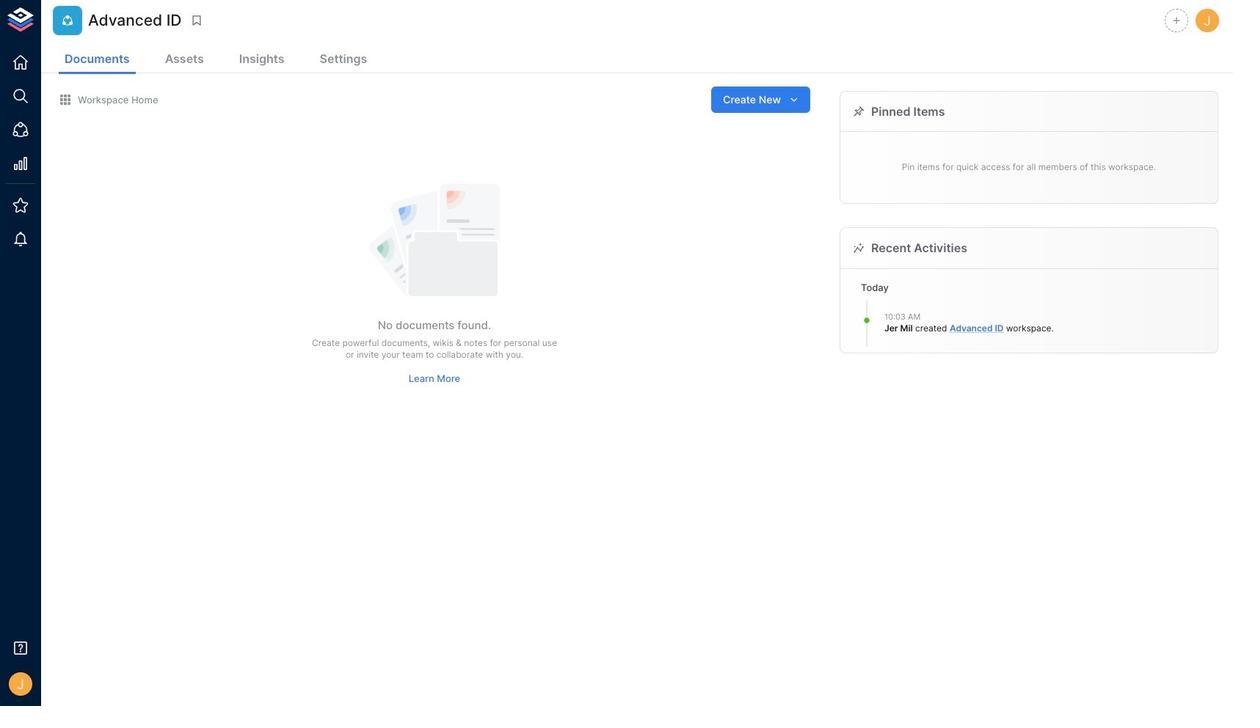 Task type: locate. For each thing, give the bounding box(es) containing it.
bookmark image
[[190, 14, 203, 27]]



